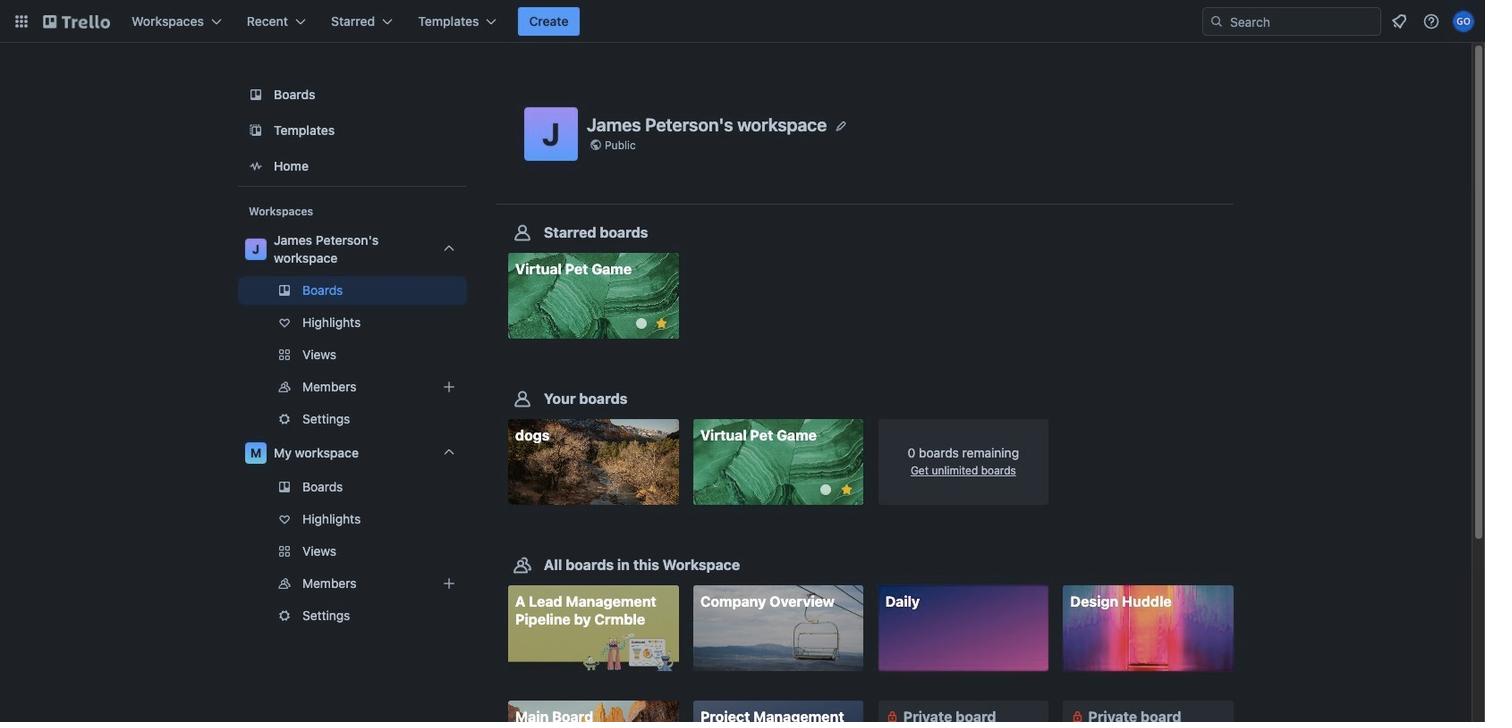 Task type: vqa. For each thing, say whether or not it's contained in the screenshot.
the middle Create from template… icon
no



Task type: locate. For each thing, give the bounding box(es) containing it.
click to unstar this board. it will be removed from your starred list. image right there is new activity on this board. image
[[654, 316, 670, 332]]

0 horizontal spatial click to unstar this board. it will be removed from your starred list. image
[[654, 316, 670, 332]]

Search field
[[1224, 9, 1381, 34]]

add image
[[438, 573, 460, 595]]

board image
[[245, 84, 267, 106]]

click to unstar this board. it will be removed from your starred list. image for there is new activity on this board. icon
[[839, 482, 855, 499]]

click to unstar this board. it will be removed from your starred list. image
[[654, 316, 670, 332], [839, 482, 855, 499]]

click to unstar this board. it will be removed from your starred list. image for there is new activity on this board. image
[[654, 316, 670, 332]]

0 notifications image
[[1389, 11, 1410, 32]]

1 vertical spatial click to unstar this board. it will be removed from your starred list. image
[[839, 482, 855, 499]]

1 horizontal spatial click to unstar this board. it will be removed from your starred list. image
[[839, 482, 855, 499]]

click to unstar this board. it will be removed from your starred list. image right there is new activity on this board. icon
[[839, 482, 855, 499]]

gary orlando (garyorlando) image
[[1453, 11, 1474, 32]]

template board image
[[245, 120, 267, 141]]

0 vertical spatial click to unstar this board. it will be removed from your starred list. image
[[654, 316, 670, 332]]

home image
[[245, 156, 267, 177]]



Task type: describe. For each thing, give the bounding box(es) containing it.
open information menu image
[[1423, 13, 1440, 30]]

back to home image
[[43, 7, 110, 36]]

primary element
[[0, 0, 1485, 43]]

add image
[[438, 377, 460, 398]]

sm image
[[884, 708, 901, 723]]

sm image
[[1069, 708, 1087, 723]]

there is new activity on this board. image
[[821, 485, 832, 496]]

search image
[[1210, 14, 1224, 29]]

there is new activity on this board. image
[[636, 319, 646, 329]]



